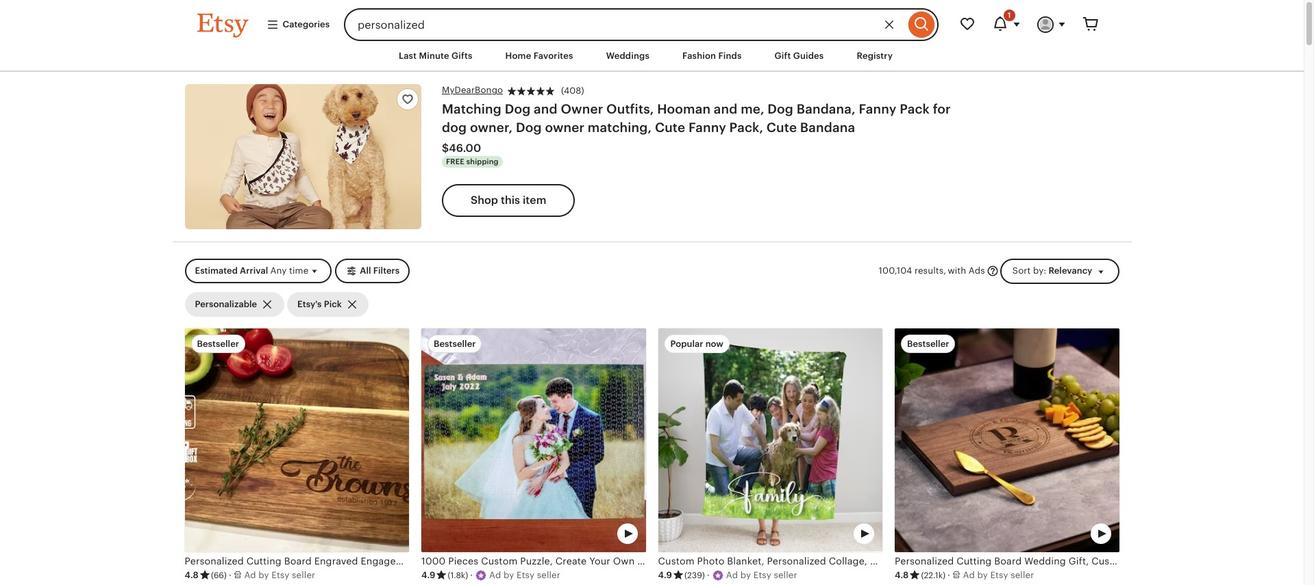 Task type: describe. For each thing, give the bounding box(es) containing it.
favorites
[[534, 51, 573, 61]]

100,104 results,
[[879, 266, 947, 276]]

gift guides link
[[765, 44, 834, 69]]

this
[[501, 194, 520, 207]]

warming
[[553, 557, 595, 568]]

1 vertical spatial home
[[523, 557, 551, 568]]

relevancy
[[1049, 266, 1093, 276]]

item
[[523, 194, 546, 207]]

1000
[[421, 557, 446, 568]]

(22.1k)
[[921, 571, 946, 581]]

pack,
[[730, 121, 764, 135]]

results,
[[915, 266, 947, 276]]

minute
[[419, 51, 449, 61]]

sort
[[1013, 266, 1031, 276]]

owner
[[561, 102, 603, 117]]

46.00
[[449, 142, 481, 155]]

arrival
[[240, 266, 268, 276]]

gift guides
[[775, 51, 824, 61]]

ads
[[969, 266, 985, 276]]

1 horizontal spatial fanny
[[859, 102, 897, 117]]

dog
[[442, 121, 467, 135]]

all
[[360, 266, 371, 276]]

etsy's pick
[[297, 299, 342, 309]]

100,104
[[879, 266, 912, 276]]

shipping
[[466, 157, 499, 166]]

any
[[270, 266, 287, 276]]

guides
[[793, 51, 824, 61]]

custom
[[481, 557, 518, 568]]

filters
[[373, 266, 400, 276]]

mydearbongo link
[[442, 84, 503, 97]]

etsy's pick link
[[287, 292, 369, 317]]

cutting
[[246, 557, 282, 568]]

4 · from the left
[[948, 571, 951, 581]]

estimated
[[195, 266, 238, 276]]

1 bestseller from the left
[[197, 339, 239, 349]]

home favorites link
[[495, 44, 584, 69]]

time
[[289, 266, 309, 276]]

dog left owner
[[516, 121, 542, 135]]

outfits,
[[607, 102, 654, 117]]

engagement
[[361, 557, 420, 568]]

(408)
[[561, 86, 584, 96]]

categories
[[283, 19, 330, 29]]

product video element for (1.8k)
[[421, 329, 646, 553]]

pack
[[900, 102, 930, 117]]

1 button
[[984, 8, 1029, 41]]

1 cute from the left
[[655, 121, 685, 135]]

owner,
[[470, 121, 513, 135]]

pick
[[324, 299, 342, 309]]

4.9 for popular now
[[658, 571, 672, 581]]

(239)
[[685, 571, 705, 581]]

home inside the home favorites link
[[505, 51, 531, 61]]

categories banner
[[172, 0, 1132, 41]]

board
[[284, 557, 312, 568]]

matching dog and owner outfits, hooman and me, dog bandana, fanny pack for dog owner, dog owner matching, cute fanny pack, cute bandana link
[[442, 102, 951, 135]]

all filters
[[360, 266, 400, 276]]

fashion
[[683, 51, 716, 61]]

photo
[[638, 557, 665, 568]]

shop this item
[[471, 194, 546, 207]]

last minute gifts link
[[389, 44, 483, 69]]

4.9 for bestseller
[[421, 571, 435, 581]]

present
[[598, 557, 633, 568]]

popular
[[671, 339, 703, 349]]

custom photo blanket, personalized collage, minky sherpa blanket, christmas gift, family blanket, mothers day gift, home decor, image
[[658, 329, 883, 553]]

popular now
[[671, 339, 724, 349]]

fashion finds link
[[672, 44, 752, 69]]

2 and from the left
[[714, 102, 738, 117]]

2 personalized from the left
[[703, 557, 762, 568]]

mydearbongo
[[442, 85, 503, 95]]

puzzle
[[765, 557, 794, 568]]

home favorites
[[505, 51, 573, 61]]

personalized cutting board engraved engagement unique wedding gift home warming present image
[[185, 329, 409, 553]]

1
[[1008, 11, 1011, 19]]

(1.8k)
[[448, 571, 468, 581]]

with ads
[[948, 266, 985, 276]]

registry
[[857, 51, 893, 61]]

· for (1.8k)
[[470, 571, 473, 581]]

etsy's
[[297, 299, 322, 309]]

1 puzzle, from the left
[[520, 557, 553, 568]]



Task type: locate. For each thing, give the bounding box(es) containing it.
0 horizontal spatial puzzle,
[[520, 557, 553, 568]]

bestseller
[[197, 339, 239, 349], [434, 339, 476, 349], [907, 339, 949, 349]]

3 bestseller from the left
[[907, 339, 949, 349]]

matching dog and owner outfits, hooman and me, dog bandana, fanny pack for dog owner, dog owner matching, cute fanny pack, cute bandana $ 46.00 free shipping
[[442, 102, 951, 166]]

gift
[[775, 51, 791, 61], [503, 557, 520, 568]]

0 horizontal spatial product video element
[[421, 329, 646, 553]]

2 product video element from the left
[[658, 329, 883, 553]]

0 vertical spatial gift
[[775, 51, 791, 61]]

4.8 left (22.1k)
[[895, 571, 909, 581]]

bandana
[[800, 121, 855, 135]]

· right (1.8k)
[[470, 571, 473, 581]]

(66)
[[211, 571, 227, 581]]

1 product video element from the left
[[421, 329, 646, 553]]

1 and from the left
[[534, 102, 558, 117]]

1 horizontal spatial gift
[[775, 51, 791, 61]]

last
[[399, 51, 417, 61]]

4.8
[[185, 571, 199, 581], [895, 571, 909, 581]]

gift right wedding
[[503, 557, 520, 568]]

1 horizontal spatial 4.8
[[895, 571, 909, 581]]

matching,
[[588, 121, 652, 135]]

puzzle,
[[520, 557, 553, 568], [667, 557, 700, 568]]

1 4.8 from the left
[[185, 571, 199, 581]]

weddings link
[[596, 44, 660, 69]]

4.9 down photo
[[658, 571, 672, 581]]

hooman
[[657, 102, 711, 117]]

fanny
[[859, 102, 897, 117], [689, 121, 726, 135]]

· for (239)
[[707, 571, 710, 581]]

2 · from the left
[[470, 571, 473, 581]]

personalized up (66)
[[185, 557, 244, 568]]

1 vertical spatial fanny
[[689, 121, 726, 135]]

2 4.9 from the left
[[658, 571, 672, 581]]

1 horizontal spatial and
[[714, 102, 738, 117]]

4.9
[[421, 571, 435, 581], [658, 571, 672, 581]]

fanny down hooman
[[689, 121, 726, 135]]

pieces
[[448, 557, 479, 568]]

2 horizontal spatial bestseller
[[907, 339, 949, 349]]

gifts
[[452, 51, 473, 61]]

wedding
[[458, 557, 500, 568]]

home
[[505, 51, 531, 61], [523, 557, 551, 568]]

4.8 left (66)
[[185, 571, 199, 581]]

matching
[[442, 102, 502, 117]]

2 bestseller from the left
[[434, 339, 476, 349]]

0 horizontal spatial personalized
[[185, 557, 244, 568]]

$
[[442, 142, 449, 155]]

· for (66)
[[229, 571, 232, 581]]

product video element for (239)
[[658, 329, 883, 553]]

with
[[948, 266, 966, 276]]

1 horizontal spatial 4.9
[[658, 571, 672, 581]]

None search field
[[344, 8, 939, 41]]

sort by: relevancy
[[1013, 266, 1093, 276]]

estimated arrival any time
[[195, 266, 309, 276]]

menu bar containing last minute gifts
[[172, 41, 1132, 72]]

1 personalized from the left
[[185, 557, 244, 568]]

gift left guides
[[775, 51, 791, 61]]

Search for anything text field
[[344, 8, 905, 41]]

bestseller for 4.8
[[907, 339, 949, 349]]

4.8 for (66)
[[185, 571, 199, 581]]

finds
[[719, 51, 742, 61]]

2 horizontal spatial product video element
[[895, 329, 1119, 553]]

1000 pieces custom puzzle, create your own photo puzzle, personalized puzzle
[[421, 557, 794, 568]]

·
[[229, 571, 232, 581], [470, 571, 473, 581], [707, 571, 710, 581], [948, 571, 951, 581]]

1000 pieces custom puzzle, create your own photo puzzle, personalized puzzle image
[[421, 329, 646, 553]]

product video element for (22.1k)
[[895, 329, 1119, 553]]

personalizable link
[[185, 292, 284, 317]]

· right (66)
[[229, 571, 232, 581]]

0 vertical spatial fanny
[[859, 102, 897, 117]]

product video element
[[421, 329, 646, 553], [658, 329, 883, 553], [895, 329, 1119, 553]]

for
[[933, 102, 951, 117]]

dog right me,
[[768, 102, 794, 117]]

0 horizontal spatial cute
[[655, 121, 685, 135]]

personalized cutting board wedding gift, custom walnut maple charcuterie board, unique bridal shower gift, engraved engagement present image
[[895, 329, 1119, 553]]

4.8 for (22.1k)
[[895, 571, 909, 581]]

cute right pack,
[[767, 121, 797, 135]]

0 horizontal spatial gift
[[503, 557, 520, 568]]

home left favorites
[[505, 51, 531, 61]]

free
[[446, 157, 465, 166]]

1 4.9 from the left
[[421, 571, 435, 581]]

1 · from the left
[[229, 571, 232, 581]]

create
[[556, 557, 587, 568]]

1 horizontal spatial product video element
[[658, 329, 883, 553]]

2 4.8 from the left
[[895, 571, 909, 581]]

0 horizontal spatial 4.9
[[421, 571, 435, 581]]

bestseller for 4.9
[[434, 339, 476, 349]]

engraved
[[314, 557, 358, 568]]

personalized cutting board engraved engagement unique wedding gift home warming present
[[185, 557, 633, 568]]

0 horizontal spatial fanny
[[689, 121, 726, 135]]

and left me,
[[714, 102, 738, 117]]

now
[[706, 339, 724, 349]]

shop this item link
[[442, 184, 575, 217]]

me,
[[741, 102, 765, 117]]

cute
[[655, 121, 685, 135], [767, 121, 797, 135]]

3 · from the left
[[707, 571, 710, 581]]

fashion finds
[[683, 51, 742, 61]]

2 cute from the left
[[767, 121, 797, 135]]

registry link
[[847, 44, 903, 69]]

· right (239) at bottom right
[[707, 571, 710, 581]]

0 horizontal spatial 4.8
[[185, 571, 199, 581]]

3 product video element from the left
[[895, 329, 1119, 553]]

personalized
[[185, 557, 244, 568], [703, 557, 762, 568]]

own
[[613, 557, 635, 568]]

1 horizontal spatial bestseller
[[434, 339, 476, 349]]

and
[[534, 102, 558, 117], [714, 102, 738, 117]]

unique
[[423, 557, 456, 568]]

weddings
[[606, 51, 650, 61]]

dog up owner,
[[505, 102, 531, 117]]

by:
[[1033, 266, 1047, 276]]

home left the create
[[523, 557, 551, 568]]

· right (22.1k)
[[948, 571, 951, 581]]

1 vertical spatial gift
[[503, 557, 520, 568]]

categories button
[[256, 12, 340, 37]]

4.9 down 1000 on the bottom
[[421, 571, 435, 581]]

and up owner
[[534, 102, 558, 117]]

shop
[[471, 194, 498, 207]]

1 horizontal spatial personalized
[[703, 557, 762, 568]]

0 vertical spatial home
[[505, 51, 531, 61]]

0 horizontal spatial bestseller
[[197, 339, 239, 349]]

puzzle, up (239) at bottom right
[[667, 557, 700, 568]]

personalized up (239) at bottom right
[[703, 557, 762, 568]]

0 horizontal spatial and
[[534, 102, 558, 117]]

2 puzzle, from the left
[[667, 557, 700, 568]]

last minute gifts
[[399, 51, 473, 61]]

menu bar
[[172, 41, 1132, 72]]

1 horizontal spatial cute
[[767, 121, 797, 135]]

cute down hooman
[[655, 121, 685, 135]]

puzzle, left the create
[[520, 557, 553, 568]]

bandana,
[[797, 102, 856, 117]]

owner
[[545, 121, 585, 135]]

none search field inside categories banner
[[344, 8, 939, 41]]

all filters button
[[335, 259, 410, 284]]

fanny left pack
[[859, 102, 897, 117]]

your
[[590, 557, 611, 568]]

1 horizontal spatial puzzle,
[[667, 557, 700, 568]]

personalizable
[[195, 299, 257, 309]]



Task type: vqa. For each thing, say whether or not it's contained in the screenshot.
Gift Guides
yes



